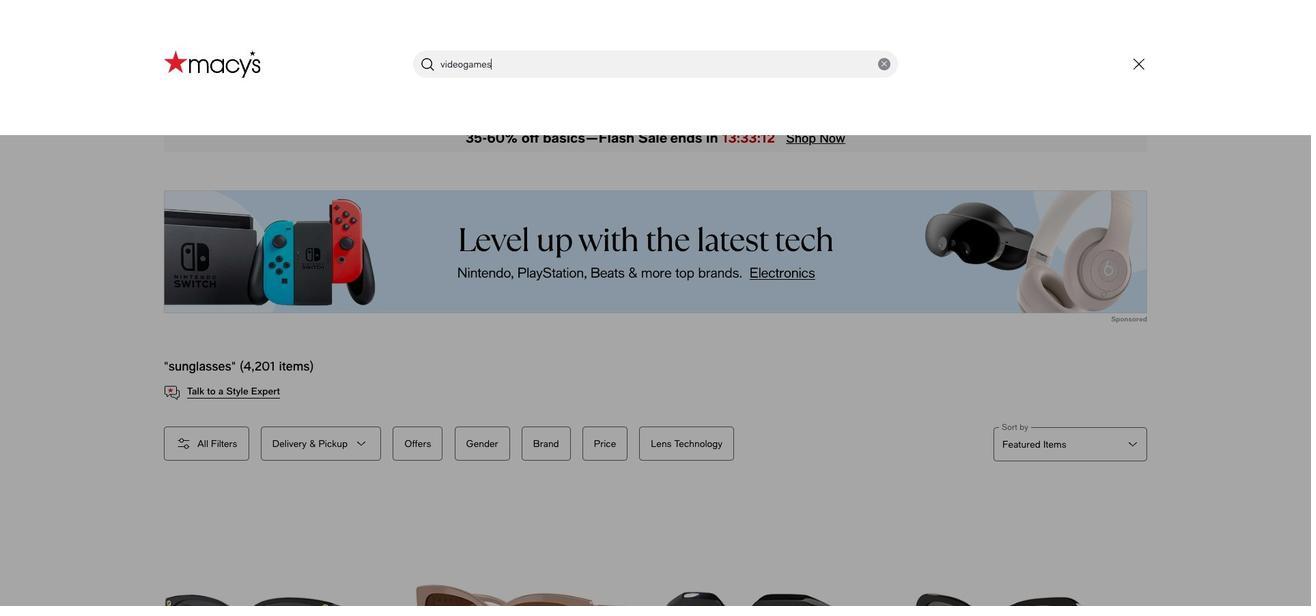 Task type: describe. For each thing, give the bounding box(es) containing it.
Search text field
[[413, 51, 898, 78]]

click to clear this textbox image
[[878, 58, 891, 70]]



Task type: locate. For each thing, give the bounding box(es) containing it.
search large image
[[419, 56, 436, 72]]

status
[[164, 359, 314, 374]]

advertisement element
[[164, 191, 1147, 313]]



Task type: vqa. For each thing, say whether or not it's contained in the screenshot.
search large icon
yes



